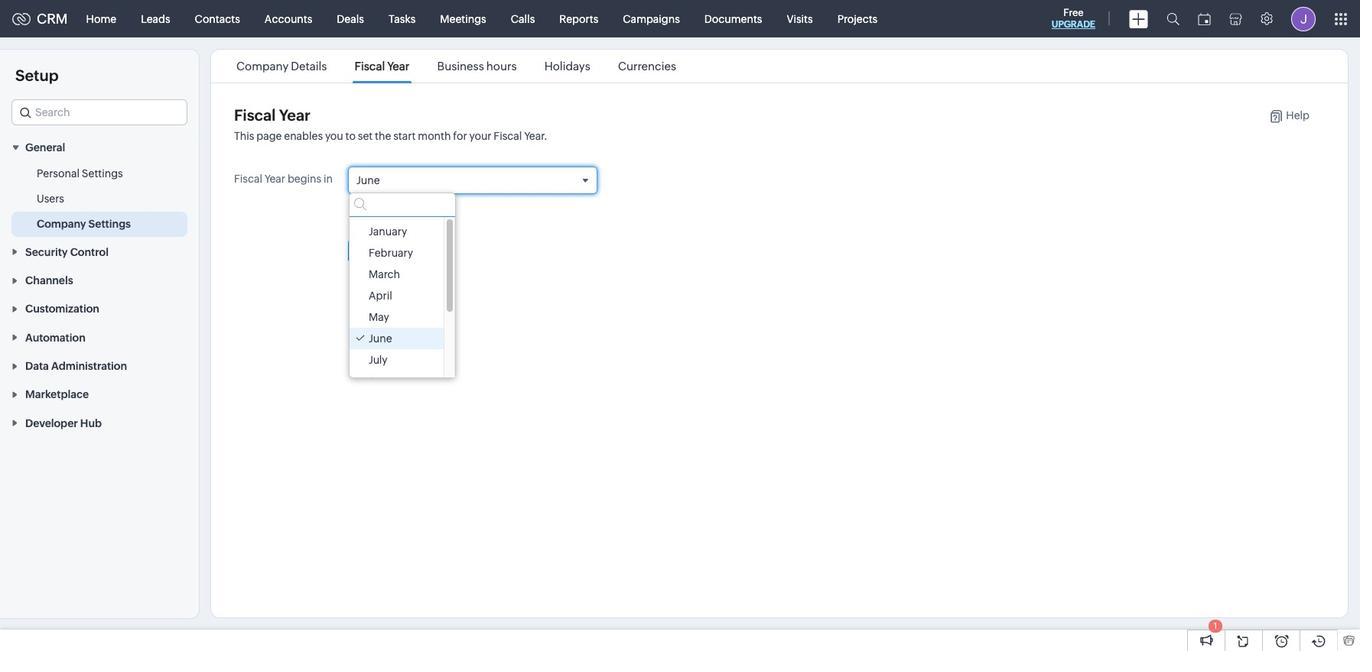 Task type: vqa. For each thing, say whether or not it's contained in the screenshot.
Chats image
no



Task type: describe. For each thing, give the bounding box(es) containing it.
meetings
[[440, 13, 486, 25]]

security control button
[[0, 237, 199, 266]]

campaigns link
[[611, 0, 692, 37]]

personal settings
[[37, 168, 123, 180]]

august
[[369, 376, 405, 388]]

start
[[393, 130, 416, 142]]

projects link
[[825, 0, 890, 37]]

hub
[[80, 418, 102, 430]]

free upgrade
[[1052, 7, 1096, 30]]

administration
[[51, 360, 127, 373]]

company settings
[[37, 218, 131, 231]]

data administration
[[25, 360, 127, 373]]

control
[[70, 246, 109, 258]]

automation
[[25, 332, 86, 344]]

business
[[437, 60, 484, 73]]

developer hub
[[25, 418, 102, 430]]

holidays link
[[542, 60, 593, 73]]

tree containing january
[[350, 217, 455, 393]]

logo image
[[12, 13, 31, 25]]

leads link
[[129, 0, 183, 37]]

security control
[[25, 246, 109, 258]]

data administration button
[[0, 352, 199, 380]]

1 vertical spatial year
[[279, 106, 311, 124]]

company details link
[[234, 60, 329, 73]]

general
[[25, 142, 65, 154]]

your
[[469, 130, 492, 142]]

the
[[375, 130, 391, 142]]

hours
[[486, 60, 517, 73]]

holidays
[[545, 60, 591, 73]]

visits link
[[775, 0, 825, 37]]

you
[[325, 130, 343, 142]]

users link
[[37, 192, 64, 207]]

february
[[369, 247, 413, 260]]

channels button
[[0, 266, 199, 295]]

company settings link
[[37, 217, 131, 232]]

1 horizontal spatial fiscal year
[[355, 60, 410, 73]]

fiscal down "this"
[[234, 173, 262, 185]]

create menu image
[[1129, 10, 1149, 28]]

0 horizontal spatial fiscal year
[[234, 106, 311, 124]]

marketplace
[[25, 389, 89, 401]]

business hours link
[[435, 60, 519, 73]]

contacts
[[195, 13, 240, 25]]

developer hub button
[[0, 409, 199, 437]]

projects
[[838, 13, 878, 25]]

crm
[[37, 11, 68, 27]]

accounts
[[265, 13, 312, 25]]

year inside list
[[387, 60, 410, 73]]

march
[[369, 269, 400, 281]]

search element
[[1158, 0, 1189, 37]]

documents link
[[692, 0, 775, 37]]

business hours
[[437, 60, 517, 73]]

home
[[86, 13, 116, 25]]

to
[[346, 130, 356, 142]]

personal
[[37, 168, 80, 180]]

1
[[1214, 622, 1218, 631]]

currencies link
[[616, 60, 679, 73]]

marketplace button
[[0, 380, 199, 409]]

year.
[[524, 130, 548, 142]]

upgrade
[[1052, 19, 1096, 30]]

customization button
[[0, 295, 199, 323]]

calls link
[[499, 0, 547, 37]]

tasks link
[[376, 0, 428, 37]]

search image
[[1167, 12, 1180, 25]]



Task type: locate. For each thing, give the bounding box(es) containing it.
reports link
[[547, 0, 611, 37]]

fiscal
[[355, 60, 385, 73], [234, 106, 276, 124], [494, 130, 522, 142], [234, 173, 262, 185]]

year
[[387, 60, 410, 73], [279, 106, 311, 124], [265, 173, 285, 185]]

documents
[[705, 13, 762, 25]]

settings inside "link"
[[88, 218, 131, 231]]

june
[[357, 174, 380, 187], [369, 333, 392, 345]]

page
[[257, 130, 282, 142]]

0 horizontal spatial company
[[37, 218, 86, 231]]

crm link
[[12, 11, 68, 27]]

automation button
[[0, 323, 199, 352]]

create menu element
[[1120, 0, 1158, 37]]

details
[[291, 60, 327, 73]]

personal settings link
[[37, 166, 123, 182]]

reports
[[560, 13, 599, 25]]

data
[[25, 360, 49, 373]]

company inside "link"
[[37, 218, 86, 231]]

1 vertical spatial settings
[[88, 218, 131, 231]]

help
[[1287, 109, 1310, 122]]

1 vertical spatial fiscal year
[[234, 106, 311, 124]]

year down tasks
[[387, 60, 410, 73]]

deals link
[[325, 0, 376, 37]]

fiscal right the your
[[494, 130, 522, 142]]

0 vertical spatial june
[[357, 174, 380, 187]]

enables
[[284, 130, 323, 142]]

None search field
[[350, 194, 455, 217]]

year left "begins"
[[265, 173, 285, 185]]

settings down general dropdown button
[[82, 168, 123, 180]]

company
[[236, 60, 289, 73], [37, 218, 86, 231]]

fiscal year down 'tasks' link at top left
[[355, 60, 410, 73]]

help link
[[1254, 109, 1310, 123]]

visits
[[787, 13, 813, 25]]

campaigns
[[623, 13, 680, 25]]

tasks
[[389, 13, 416, 25]]

fiscal inside list
[[355, 60, 385, 73]]

leads
[[141, 13, 170, 25]]

0 vertical spatial year
[[387, 60, 410, 73]]

settings up security control dropdown button
[[88, 218, 131, 231]]

June field
[[349, 168, 597, 194]]

meetings link
[[428, 0, 499, 37]]

tree
[[350, 217, 455, 393]]

list
[[223, 50, 690, 83]]

general region
[[0, 162, 199, 237]]

None submit
[[348, 239, 403, 263]]

1 horizontal spatial company
[[236, 60, 289, 73]]

set
[[358, 130, 373, 142]]

company left details
[[236, 60, 289, 73]]

fiscal up "this"
[[234, 106, 276, 124]]

july
[[369, 354, 388, 367]]

june inside field
[[357, 174, 380, 187]]

settings for company settings
[[88, 218, 131, 231]]

profile element
[[1282, 0, 1325, 37]]

fiscal year begins in
[[234, 173, 333, 185]]

home link
[[74, 0, 129, 37]]

fiscal year link
[[352, 60, 412, 73]]

company inside list
[[236, 60, 289, 73]]

begins
[[288, 173, 321, 185]]

contacts link
[[183, 0, 252, 37]]

fiscal down deals link
[[355, 60, 385, 73]]

may
[[369, 312, 389, 324]]

calendar image
[[1198, 13, 1211, 25]]

setup
[[15, 67, 59, 84]]

calls
[[511, 13, 535, 25]]

2 vertical spatial year
[[265, 173, 285, 185]]

in
[[324, 173, 333, 185]]

this page enables you to set the start month for your fiscal year.
[[234, 130, 548, 142]]

settings
[[82, 168, 123, 180], [88, 218, 131, 231]]

june right in
[[357, 174, 380, 187]]

developer
[[25, 418, 78, 430]]

settings inside 'link'
[[82, 168, 123, 180]]

general button
[[0, 133, 199, 162]]

company down users link
[[37, 218, 86, 231]]

accounts link
[[252, 0, 325, 37]]

fiscal year up page
[[234, 106, 311, 124]]

month
[[418, 130, 451, 142]]

0 vertical spatial fiscal year
[[355, 60, 410, 73]]

this
[[234, 130, 254, 142]]

currencies
[[618, 60, 676, 73]]

for
[[453, 130, 467, 142]]

company for company settings
[[37, 218, 86, 231]]

customization
[[25, 303, 99, 316]]

0 vertical spatial company
[[236, 60, 289, 73]]

year up enables
[[279, 106, 311, 124]]

free
[[1064, 7, 1084, 18]]

1 vertical spatial company
[[37, 218, 86, 231]]

None field
[[11, 99, 187, 125]]

users
[[37, 193, 64, 205]]

company details
[[236, 60, 327, 73]]

settings for personal settings
[[82, 168, 123, 180]]

Search text field
[[12, 100, 187, 125]]

1 vertical spatial june
[[369, 333, 392, 345]]

company for company details
[[236, 60, 289, 73]]

profile image
[[1292, 7, 1316, 31]]

0 vertical spatial settings
[[82, 168, 123, 180]]

channels
[[25, 275, 73, 287]]

deals
[[337, 13, 364, 25]]

june down may
[[369, 333, 392, 345]]

list containing company details
[[223, 50, 690, 83]]

january
[[369, 226, 407, 238]]

security
[[25, 246, 68, 258]]

fiscal year
[[355, 60, 410, 73], [234, 106, 311, 124]]

april
[[369, 290, 392, 302]]



